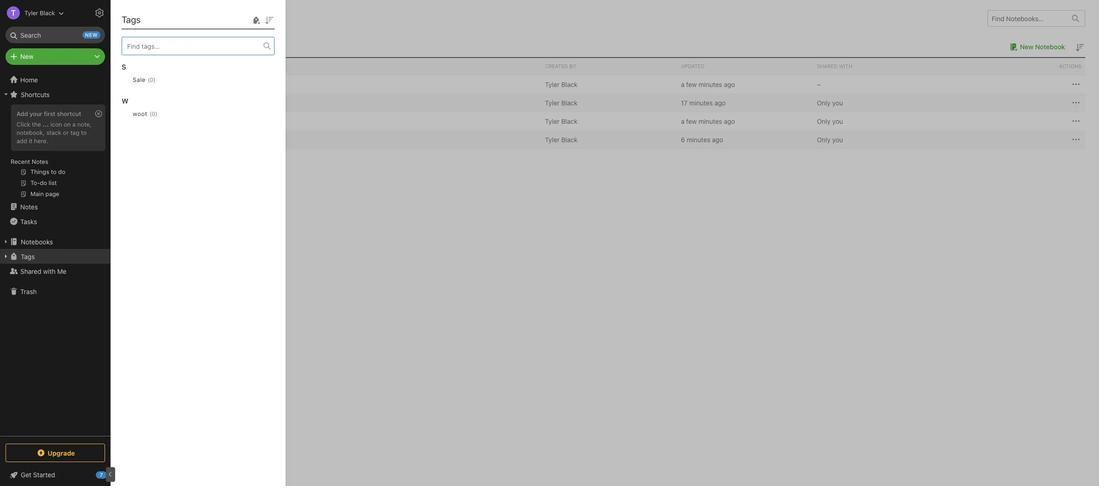 Task type: vqa. For each thing, say whether or not it's contained in the screenshot.
Home ICON
no



Task type: locate. For each thing, give the bounding box(es) containing it.
notes right recent
[[32, 158, 48, 165]]

expand tags image
[[2, 253, 10, 260]]

icon
[[50, 121, 62, 128]]

get started
[[21, 471, 55, 479]]

main page row
[[124, 94, 1085, 112]]

tyler black inside main page row
[[545, 99, 578, 107]]

icon on a note, notebook, stack or tag to add it here.
[[17, 121, 92, 145]]

a inside icon on a note, notebook, stack or tag to add it here.
[[72, 121, 76, 128]]

new up actions button
[[1020, 43, 1034, 51]]

new button
[[6, 48, 105, 65]]

upgrade
[[48, 449, 75, 457]]

tyler inside main page row
[[545, 99, 560, 107]]

minutes right 17
[[689, 99, 713, 107]]

black for first notebook row
[[561, 80, 578, 88]]

) for woot
[[155, 110, 157, 117]]

0 for woot
[[152, 110, 155, 117]]

2 vertical spatial only
[[817, 136, 831, 144]]

tyler black inside first notebook row
[[545, 80, 578, 88]]

1 vertical spatial 0
[[152, 110, 155, 117]]

shared with me
[[20, 267, 66, 275]]

tyler black for first notebook row
[[545, 80, 578, 88]]

0
[[150, 76, 153, 83], [152, 110, 155, 117]]

1 you from the top
[[832, 99, 843, 107]]

ago right 6 at the top right of page
[[712, 136, 723, 144]]

) right woot
[[155, 110, 157, 117]]

1
[[124, 42, 128, 51]]

tasks button
[[0, 214, 110, 229]]

few for only you
[[686, 117, 697, 125]]

updated button
[[677, 58, 813, 75]]

black inside first notebook row
[[561, 80, 578, 88]]

notebook up the actions at the top of the page
[[1035, 43, 1065, 51]]

row group containing first notebook
[[124, 75, 1085, 149]]

minutes down 17 minutes ago in the right top of the page
[[699, 117, 722, 125]]

tyler
[[24, 9, 38, 16], [545, 80, 560, 88], [545, 99, 560, 107], [545, 117, 560, 125], [545, 136, 560, 144]]

0 horizontal spatial new
[[20, 53, 34, 60]]

tyler for first notebook row
[[545, 80, 560, 88]]

notes up tasks
[[20, 203, 38, 211]]

woot
[[133, 110, 147, 117]]

1 vertical spatial notebooks
[[21, 238, 53, 246]]

few inside things to do row
[[686, 117, 697, 125]]

2 you from the top
[[832, 117, 843, 125]]

notebook,
[[17, 129, 45, 136]]

row group
[[122, 55, 282, 134], [124, 75, 1085, 149]]

black inside to-do list row
[[561, 136, 578, 144]]

on
[[64, 121, 71, 128]]

0 vertical spatial new
[[1020, 43, 1034, 51]]

0 vertical spatial tags
[[122, 14, 141, 25]]

only for 17 minutes ago
[[817, 99, 831, 107]]

1 vertical spatial only you
[[817, 117, 843, 125]]

only you inside to-do list row
[[817, 136, 843, 144]]

tag actions image
[[157, 110, 172, 117]]

a up 6 at the top right of page
[[681, 117, 685, 125]]

black for main page row
[[561, 99, 578, 107]]

0 inside woot ( 0 )
[[152, 110, 155, 117]]

notebooks up the notebook
[[124, 13, 168, 23]]

( inside sale ( 0 )
[[148, 76, 150, 83]]

1 horizontal spatial notebooks
[[124, 13, 168, 23]]

1 vertical spatial a few minutes ago
[[681, 117, 735, 125]]

few for –
[[686, 80, 697, 88]]

a few minutes ago down 17 minutes ago in the right top of the page
[[681, 117, 735, 125]]

Help and Learning task checklist field
[[0, 468, 111, 483]]

a few minutes ago up 17 minutes ago in the right top of the page
[[681, 80, 735, 88]]

0 vertical spatial )
[[153, 76, 156, 83]]

few down updated
[[686, 80, 697, 88]]

1 vertical spatial new
[[20, 53, 34, 60]]

0 vertical spatial a few minutes ago
[[681, 80, 735, 88]]

few inside first notebook row
[[686, 80, 697, 88]]

–
[[817, 80, 821, 88]]

0 horizontal spatial tags
[[21, 253, 35, 261]]

1 vertical spatial )
[[155, 110, 157, 117]]

updated
[[681, 63, 705, 69]]

sort options image
[[264, 15, 275, 26]]

0 left tag actions image
[[152, 110, 155, 117]]

with
[[839, 63, 853, 69]]

1 few from the top
[[686, 80, 697, 88]]

ago down updated button
[[724, 80, 735, 88]]

a few minutes ago
[[681, 80, 735, 88], [681, 117, 735, 125]]

row group containing s
[[122, 55, 282, 134]]

tags up 1
[[122, 14, 141, 25]]

notebook right first
[[167, 80, 196, 88]]

Sort field
[[264, 14, 275, 26]]

) inside woot ( 0 )
[[155, 110, 157, 117]]

by
[[570, 63, 576, 69]]

notebooks down tasks
[[21, 238, 53, 246]]

1 horizontal spatial notebook
[[1035, 43, 1065, 51]]

tyler black inside to-do list row
[[545, 136, 578, 144]]

recent notes
[[11, 158, 48, 165]]

only inside things to do row
[[817, 117, 831, 125]]

tyler inside first notebook row
[[545, 80, 560, 88]]

tree
[[0, 72, 111, 436]]

3 you from the top
[[832, 136, 843, 144]]

0 vertical spatial notebooks
[[124, 13, 168, 23]]

1 only from the top
[[817, 99, 831, 107]]

2 only from the top
[[817, 117, 831, 125]]

0 vertical spatial only
[[817, 99, 831, 107]]

only you for a few minutes ago
[[817, 117, 843, 125]]

a inside things to do row
[[681, 117, 685, 125]]

0 right sale
[[150, 76, 153, 83]]

title
[[128, 63, 142, 69]]

a inside first notebook row
[[681, 80, 685, 88]]

you inside things to do row
[[832, 117, 843, 125]]

shared
[[817, 63, 838, 69]]

minutes right 6 at the top right of page
[[687, 136, 710, 144]]

a up 17
[[681, 80, 685, 88]]

minutes up 17 minutes ago in the right top of the page
[[699, 80, 722, 88]]

home
[[20, 76, 38, 84]]

only for a few minutes ago
[[817, 117, 831, 125]]

only
[[817, 99, 831, 107], [817, 117, 831, 125], [817, 136, 831, 144]]

new inside button
[[1020, 43, 1034, 51]]

0 vertical spatial notes
[[32, 158, 48, 165]]

only for 6 minutes ago
[[817, 136, 831, 144]]

tags button
[[0, 249, 110, 264]]

notebook
[[1035, 43, 1065, 51], [167, 80, 196, 88]]

shortcut
[[57, 110, 81, 117]]

you for 17 minutes ago
[[832, 99, 843, 107]]

0 inside sale ( 0 )
[[150, 76, 153, 83]]

few down 17
[[686, 117, 697, 125]]

1 vertical spatial (
[[150, 110, 152, 117]]

a for –
[[681, 80, 685, 88]]

0 vertical spatial few
[[686, 80, 697, 88]]

get
[[21, 471, 31, 479]]

) right sale
[[153, 76, 156, 83]]

0 vertical spatial notebook
[[1035, 43, 1065, 51]]

1 vertical spatial only
[[817, 117, 831, 125]]

tyler black inside things to do row
[[545, 117, 578, 125]]

you inside to-do list row
[[832, 136, 843, 144]]

only you inside things to do row
[[817, 117, 843, 125]]

( for woot
[[150, 110, 152, 117]]

) for sale
[[153, 76, 156, 83]]

0 horizontal spatial notebook
[[167, 80, 196, 88]]

3 only from the top
[[817, 136, 831, 144]]

you inside main page row
[[832, 99, 843, 107]]

only inside main page row
[[817, 99, 831, 107]]

6
[[681, 136, 685, 144]]

2 vertical spatial only you
[[817, 136, 843, 144]]

a right on on the left top of the page
[[72, 121, 76, 128]]

your
[[30, 110, 42, 117]]

1 horizontal spatial new
[[1020, 43, 1034, 51]]

trash
[[20, 288, 37, 296]]

minutes
[[699, 80, 722, 88], [689, 99, 713, 107], [699, 117, 722, 125], [687, 136, 710, 144]]

only you for 17 minutes ago
[[817, 99, 843, 107]]

group
[[0, 102, 110, 203]]

tyler inside things to do row
[[545, 117, 560, 125]]

black
[[40, 9, 55, 16], [561, 80, 578, 88], [561, 99, 578, 107], [561, 117, 578, 125], [561, 136, 578, 144]]

1 vertical spatial tags
[[21, 253, 35, 261]]

0 for sale
[[150, 76, 153, 83]]

notebooks element
[[111, 0, 1099, 487]]

tyler black
[[24, 9, 55, 16], [545, 80, 578, 88], [545, 99, 578, 107], [545, 117, 578, 125], [545, 136, 578, 144]]

tags
[[122, 14, 141, 25], [21, 253, 35, 261]]

1 vertical spatial few
[[686, 117, 697, 125]]

or
[[63, 129, 69, 136]]

( inside woot ( 0 )
[[150, 110, 152, 117]]

a few minutes ago inside first notebook row
[[681, 80, 735, 88]]

1 vertical spatial notes
[[20, 203, 38, 211]]

only inside to-do list row
[[817, 136, 831, 144]]

started
[[33, 471, 55, 479]]

1 vertical spatial you
[[832, 117, 843, 125]]

( right sale
[[148, 76, 150, 83]]

new inside popup button
[[20, 53, 34, 60]]

first notebook button
[[139, 79, 210, 90]]

only you inside main page row
[[817, 99, 843, 107]]

0 vertical spatial 0
[[150, 76, 153, 83]]

tags up shared
[[21, 253, 35, 261]]

first notebook row
[[124, 75, 1085, 94]]

notebook for new notebook
[[1035, 43, 1065, 51]]

new up home
[[20, 53, 34, 60]]

you
[[832, 99, 843, 107], [832, 117, 843, 125], [832, 136, 843, 144]]

tags inside button
[[21, 253, 35, 261]]

(
[[148, 76, 150, 83], [150, 110, 152, 117]]

( right woot
[[150, 110, 152, 117]]

3 only you from the top
[[817, 136, 843, 144]]

tyler black for to-do list row
[[545, 136, 578, 144]]

with
[[43, 267, 56, 275]]

minutes inside main page row
[[689, 99, 713, 107]]

)
[[153, 76, 156, 83], [155, 110, 157, 117]]

few
[[686, 80, 697, 88], [686, 117, 697, 125]]

2 few from the top
[[686, 117, 697, 125]]

notebook inside row
[[167, 80, 196, 88]]

ago right 17
[[715, 99, 726, 107]]

click to collapse image
[[107, 469, 114, 481]]

black for to-do list row
[[561, 136, 578, 144]]

1 vertical spatial notebook
[[167, 80, 196, 88]]

new search field
[[12, 27, 100, 43]]

only you
[[817, 99, 843, 107], [817, 117, 843, 125], [817, 136, 843, 144]]

settings image
[[94, 7, 105, 18]]

w
[[122, 97, 128, 105]]

1 a few minutes ago from the top
[[681, 80, 735, 88]]

2 vertical spatial you
[[832, 136, 843, 144]]

created by
[[545, 63, 576, 69]]

1 only you from the top
[[817, 99, 843, 107]]

2 a few minutes ago from the top
[[681, 117, 735, 125]]

notes
[[32, 158, 48, 165], [20, 203, 38, 211]]

Tag actions field
[[157, 109, 172, 119]]

0 vertical spatial you
[[832, 99, 843, 107]]

black inside main page row
[[561, 99, 578, 107]]

0 vertical spatial (
[[148, 76, 150, 83]]

1 horizontal spatial tags
[[122, 14, 141, 25]]

tyler inside to-do list row
[[545, 136, 560, 144]]

0 horizontal spatial notebooks
[[21, 238, 53, 246]]

tree containing home
[[0, 72, 111, 436]]

new for new
[[20, 53, 34, 60]]

black inside things to do row
[[561, 117, 578, 125]]

6 minutes ago
[[681, 136, 723, 144]]

2 only you from the top
[[817, 117, 843, 125]]

new
[[1020, 43, 1034, 51], [20, 53, 34, 60]]

click
[[17, 121, 30, 128]]

a few minutes ago inside things to do row
[[681, 117, 735, 125]]

) inside sale ( 0 )
[[153, 76, 156, 83]]

a
[[681, 80, 685, 88], [681, 117, 685, 125], [72, 121, 76, 128]]

ago down 17 minutes ago in the right top of the page
[[724, 117, 735, 125]]

black for things to do row
[[561, 117, 578, 125]]

tyler black for things to do row
[[545, 117, 578, 125]]

ago inside main page row
[[715, 99, 726, 107]]

notebooks
[[124, 13, 168, 23], [21, 238, 53, 246]]

a few minutes ago for –
[[681, 80, 735, 88]]

0 vertical spatial only you
[[817, 99, 843, 107]]

ago
[[724, 80, 735, 88], [715, 99, 726, 107], [724, 117, 735, 125], [712, 136, 723, 144]]



Task type: describe. For each thing, give the bounding box(es) containing it.
1 notebook
[[124, 42, 160, 51]]

group containing add your first shortcut
[[0, 102, 110, 203]]

new notebook
[[1020, 43, 1065, 51]]

to-do list row
[[124, 130, 1085, 149]]

upgrade button
[[6, 444, 105, 463]]

create new tag image
[[251, 15, 262, 26]]

black inside field
[[40, 9, 55, 16]]

tasks
[[20, 218, 37, 226]]

sale
[[133, 76, 146, 83]]

it
[[29, 137, 32, 145]]

row group inside notebooks element
[[124, 75, 1085, 149]]

new notebook button
[[1007, 41, 1065, 53]]

trash link
[[0, 284, 110, 299]]

shared
[[20, 267, 41, 275]]

shared with me link
[[0, 264, 110, 279]]

things to do row
[[124, 112, 1085, 130]]

...
[[43, 121, 49, 128]]

actions button
[[949, 58, 1085, 75]]

shortcuts button
[[0, 87, 110, 102]]

arrow image
[[128, 79, 139, 90]]

tyler for main page row
[[545, 99, 560, 107]]

ago inside first notebook row
[[724, 80, 735, 88]]

add
[[17, 110, 28, 117]]

tag
[[70, 129, 79, 136]]

( for sale
[[148, 76, 150, 83]]

first
[[152, 80, 166, 88]]

Search text field
[[12, 27, 99, 43]]

minutes inside to-do list row
[[687, 136, 710, 144]]

the
[[32, 121, 41, 128]]

first notebook
[[152, 80, 196, 88]]

17
[[681, 99, 688, 107]]

notebooks link
[[0, 235, 110, 249]]

s
[[122, 63, 126, 71]]

17 minutes ago
[[681, 99, 726, 107]]

first
[[44, 110, 55, 117]]

ago inside things to do row
[[724, 117, 735, 125]]

created by button
[[541, 58, 677, 75]]

tyler black for main page row
[[545, 99, 578, 107]]

only you for 6 minutes ago
[[817, 136, 843, 144]]

Find Notebooks… text field
[[988, 11, 1067, 26]]

shared with button
[[813, 58, 949, 75]]

a few minutes ago for only you
[[681, 117, 735, 125]]

minutes inside things to do row
[[699, 117, 722, 125]]

created
[[545, 63, 568, 69]]

minutes inside first notebook row
[[699, 80, 722, 88]]

to
[[81, 129, 87, 136]]

ago inside to-do list row
[[712, 136, 723, 144]]

notes inside 'link'
[[20, 203, 38, 211]]

recent
[[11, 158, 30, 165]]

notes link
[[0, 199, 110, 214]]

tyler for to-do list row
[[545, 136, 560, 144]]

stack
[[46, 129, 61, 136]]

notebook for first notebook
[[167, 80, 196, 88]]

new
[[85, 32, 98, 38]]

a for only you
[[681, 117, 685, 125]]

notebook
[[129, 42, 160, 51]]

add
[[17, 137, 27, 145]]

title button
[[124, 58, 541, 75]]

woot ( 0 )
[[133, 110, 157, 117]]

home link
[[0, 72, 111, 87]]

here.
[[34, 137, 48, 145]]

sale ( 0 )
[[133, 76, 156, 83]]

new for new notebook
[[1020, 43, 1034, 51]]

actions
[[1059, 63, 1082, 69]]

7
[[100, 472, 103, 478]]

you for 6 minutes ago
[[832, 136, 843, 144]]

click the ...
[[17, 121, 49, 128]]

tyler for things to do row
[[545, 117, 560, 125]]

Account field
[[0, 4, 64, 22]]

you for a few minutes ago
[[832, 117, 843, 125]]

shared with
[[817, 63, 853, 69]]

note,
[[77, 121, 92, 128]]

add your first shortcut
[[17, 110, 81, 117]]

me
[[57, 267, 66, 275]]

tyler inside field
[[24, 9, 38, 16]]

shortcuts
[[21, 91, 50, 98]]

notes inside group
[[32, 158, 48, 165]]

expand notebooks image
[[2, 238, 10, 246]]

tyler black inside field
[[24, 9, 55, 16]]

Find tags… text field
[[122, 40, 264, 52]]



